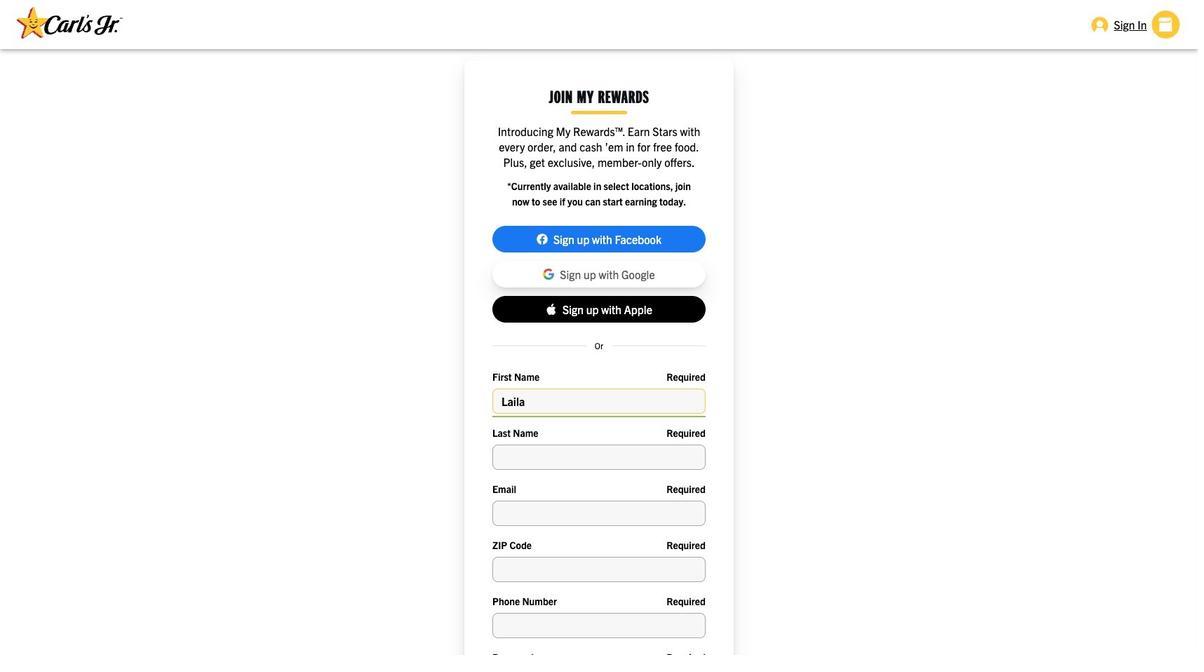 Task type: describe. For each thing, give the bounding box(es) containing it.
carlsjr logo image
[[17, 7, 123, 38]]

size  md image
[[1092, 16, 1109, 33]]



Task type: locate. For each thing, give the bounding box(es) containing it.
navigate to bag image
[[1152, 11, 1181, 39]]



